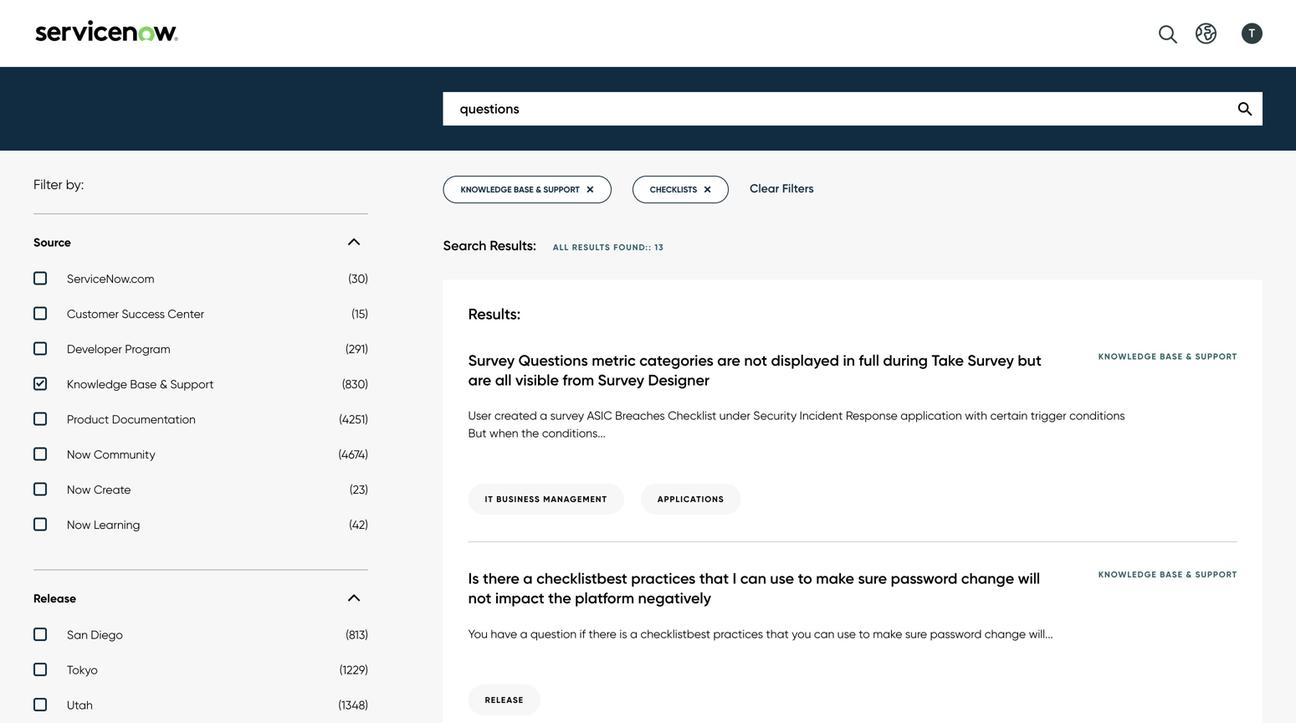 Task type: describe. For each thing, give the bounding box(es) containing it.
san diego
[[67, 627, 123, 642]]

(813)
[[346, 627, 368, 642]]

product documentation
[[67, 412, 196, 426]]

questions
[[518, 351, 588, 370]]

1 horizontal spatial that
[[766, 627, 789, 641]]

password inside is there a checklistbest practices that i can use to make sure password change will not impact the platform negatively
[[891, 569, 958, 588]]

categories
[[640, 351, 714, 370]]

with
[[965, 409, 987, 423]]

customer success center
[[67, 307, 204, 321]]

utah
[[67, 698, 93, 712]]

developer
[[67, 342, 122, 356]]

is there a checklistbest practices that i can use to make sure password change will not impact the platform negatively link
[[468, 569, 1099, 608]]

servicenow image
[[33, 20, 180, 41]]

user
[[468, 409, 492, 423]]

support
[[543, 184, 580, 195]]

created
[[495, 409, 537, 423]]

asic
[[587, 409, 612, 423]]

applications
[[658, 494, 724, 505]]

(23)
[[350, 482, 368, 496]]

1 vertical spatial knowledge base & support
[[67, 377, 214, 391]]

(30)
[[348, 271, 368, 286]]

support for survey questions metric categories are not displayed in full during take survey but are all visible from survey designer
[[1195, 351, 1238, 362]]

have
[[491, 627, 517, 641]]

diego
[[91, 627, 123, 642]]

you
[[792, 627, 811, 641]]

negatively
[[638, 589, 711, 608]]

sure inside is there a checklistbest practices that i can use to make sure password change will not impact the platform negatively
[[858, 569, 887, 588]]

it
[[485, 494, 494, 505]]

all results found: : 13
[[553, 242, 664, 253]]

but
[[468, 426, 487, 440]]

displayed
[[771, 351, 839, 370]]

results
[[572, 242, 611, 253]]

support for is there a checklistbest practices that i can use to make sure password change will not impact the platform negatively
[[1195, 569, 1238, 580]]

user created a survey asic breaches checklist under security incident response application with certain trigger conditions but when the conditions...
[[468, 409, 1125, 440]]

create
[[94, 482, 131, 496]]

1 horizontal spatial are
[[717, 351, 740, 370]]

base for is there a checklistbest practices that i can use to make sure password change will not impact the platform negatively
[[1160, 569, 1183, 580]]

during
[[883, 351, 928, 370]]

knowledge for is there a checklistbest practices that i can use to make sure password change will not impact the platform negatively
[[1099, 569, 1157, 580]]

i
[[733, 569, 737, 588]]

13
[[655, 242, 664, 253]]

is
[[468, 569, 479, 588]]

knowledge base & support for survey questions metric categories are not displayed in full during take survey but are all visible from survey designer
[[1099, 351, 1238, 362]]

source
[[33, 235, 71, 250]]

conditions
[[1070, 409, 1125, 423]]

security
[[753, 409, 797, 423]]

1 vertical spatial knowledge
[[67, 377, 127, 391]]

not inside survey questions metric categories are not displayed in full during take survey but are all visible from survey designer
[[744, 351, 767, 370]]

clear filters
[[750, 181, 814, 196]]

knowledge base & support
[[461, 184, 580, 195]]

1 horizontal spatial practices
[[713, 627, 763, 641]]

2 horizontal spatial survey
[[968, 351, 1014, 370]]

breaches
[[615, 409, 665, 423]]

now for now community
[[67, 447, 91, 461]]

from
[[563, 371, 594, 389]]

is
[[620, 627, 627, 641]]

filter
[[33, 176, 63, 192]]

that inside is there a checklistbest practices that i can use to make sure password change will not impact the platform negatively
[[699, 569, 729, 588]]

question
[[531, 627, 577, 641]]

search
[[443, 237, 487, 254]]

1 vertical spatial make
[[873, 627, 902, 641]]

(4251)
[[339, 412, 368, 426]]

designer
[[648, 371, 710, 389]]

you
[[468, 627, 488, 641]]

customer
[[67, 307, 119, 321]]

servicenow.com
[[67, 271, 154, 286]]

(15)
[[352, 307, 368, 321]]

filters
[[782, 181, 814, 196]]

base
[[514, 184, 534, 195]]

1 horizontal spatial can
[[814, 627, 835, 641]]

1 vertical spatial checklistbest
[[641, 627, 710, 641]]

a for question
[[520, 627, 528, 641]]

filter by:
[[33, 176, 84, 192]]

(1229)
[[339, 663, 368, 677]]

you have a question if there is a checklistbest practices that you can use to make sure password change will...
[[468, 627, 1053, 641]]

success
[[122, 307, 165, 321]]

1 vertical spatial password
[[930, 627, 982, 641]]

documentation
[[112, 412, 196, 426]]

san
[[67, 627, 88, 642]]

0 horizontal spatial survey
[[468, 351, 515, 370]]

platform
[[575, 589, 634, 608]]

can inside is there a checklistbest practices that i can use to make sure password change will not impact the platform negatively
[[740, 569, 766, 588]]

conditions...
[[542, 426, 606, 440]]

survey
[[550, 409, 584, 423]]

1 vertical spatial change
[[985, 627, 1026, 641]]

now community
[[67, 447, 155, 461]]

knowledge
[[461, 184, 512, 195]]

will
[[1018, 569, 1040, 588]]

base for survey questions metric categories are not displayed in full during take survey but are all visible from survey designer
[[1160, 351, 1183, 362]]

developer program
[[67, 342, 170, 356]]

survey questions metric categories are not displayed in full during take survey but are all visible from survey designer
[[468, 351, 1042, 389]]

take
[[932, 351, 964, 370]]

1 horizontal spatial use
[[837, 627, 856, 641]]



Task type: vqa. For each thing, say whether or not it's contained in the screenshot.


Task type: locate. For each thing, give the bounding box(es) containing it.
1 horizontal spatial survey
[[598, 371, 644, 389]]

2 vertical spatial base
[[1160, 569, 1183, 580]]

clear filters button
[[750, 181, 814, 196]]

is there a checklistbest practices that i can use to make sure password change will not impact the platform negatively
[[468, 569, 1040, 608]]

1 vertical spatial are
[[468, 371, 491, 389]]

1 vertical spatial practices
[[713, 627, 763, 641]]

0 horizontal spatial not
[[468, 589, 492, 608]]

clear
[[750, 181, 779, 196]]

3 now from the top
[[67, 517, 91, 532]]

now learning
[[67, 517, 140, 532]]

use
[[770, 569, 794, 588], [837, 627, 856, 641]]

1 horizontal spatial sure
[[905, 627, 927, 641]]

found:
[[614, 242, 649, 253]]

1 now from the top
[[67, 447, 91, 461]]

0 horizontal spatial are
[[468, 371, 491, 389]]

a up impact
[[523, 569, 533, 588]]

password
[[891, 569, 958, 588], [930, 627, 982, 641]]

all
[[553, 242, 569, 253]]

there right if in the left of the page
[[589, 627, 617, 641]]

it business management
[[485, 494, 607, 505]]

a inside user created a survey asic breaches checklist under security incident response application with certain trigger conditions but when the conditions...
[[540, 409, 547, 423]]

now down product
[[67, 447, 91, 461]]

learning
[[94, 517, 140, 532]]

release down have
[[485, 695, 524, 705]]

the down created
[[521, 426, 539, 440]]

0 vertical spatial results:
[[490, 237, 536, 254]]

Search across ServiceNow text field
[[443, 92, 1263, 126]]

survey up all
[[468, 351, 515, 370]]

a for checklistbest
[[523, 569, 533, 588]]

a right have
[[520, 627, 528, 641]]

not inside is there a checklistbest practices that i can use to make sure password change will not impact the platform negatively
[[468, 589, 492, 608]]

2 vertical spatial knowledge
[[1099, 569, 1157, 580]]

1 horizontal spatial make
[[873, 627, 902, 641]]

management
[[543, 494, 607, 505]]

0 vertical spatial there
[[483, 569, 520, 588]]

practices inside is there a checklistbest practices that i can use to make sure password change will not impact the platform negatively
[[631, 569, 696, 588]]

checklistbest down "negatively"
[[641, 627, 710, 641]]

0 horizontal spatial use
[[770, 569, 794, 588]]

0 horizontal spatial sure
[[858, 569, 887, 588]]

base
[[1160, 351, 1183, 362], [130, 377, 157, 391], [1160, 569, 1183, 580]]

0 horizontal spatial to
[[798, 569, 812, 588]]

0 vertical spatial the
[[521, 426, 539, 440]]

0 vertical spatial release
[[33, 591, 76, 606]]

0 vertical spatial password
[[891, 569, 958, 588]]

1 horizontal spatial the
[[548, 589, 571, 608]]

to right you
[[859, 627, 870, 641]]

None checkbox
[[33, 377, 368, 395], [33, 412, 368, 430], [33, 517, 368, 536], [33, 627, 368, 646], [33, 663, 368, 681], [33, 377, 368, 395], [33, 412, 368, 430], [33, 517, 368, 536], [33, 627, 368, 646], [33, 663, 368, 681]]

results:
[[490, 237, 536, 254], [468, 305, 521, 323]]

metric
[[592, 351, 636, 370]]

use right you
[[837, 627, 856, 641]]

now left learning
[[67, 517, 91, 532]]

but
[[1018, 351, 1042, 370]]

if
[[580, 627, 586, 641]]

release for knowledge base & support
[[485, 695, 524, 705]]

visible
[[515, 371, 559, 389]]

knowledge base & support for is there a checklistbest practices that i can use to make sure password change will not impact the platform negatively
[[1099, 569, 1238, 580]]

can
[[740, 569, 766, 588], [814, 627, 835, 641]]

the
[[521, 426, 539, 440], [548, 589, 571, 608]]

1 vertical spatial base
[[130, 377, 157, 391]]

0 vertical spatial use
[[770, 569, 794, 588]]

to
[[798, 569, 812, 588], [859, 627, 870, 641]]

there
[[483, 569, 520, 588], [589, 627, 617, 641]]

1 vertical spatial the
[[548, 589, 571, 608]]

not left displayed
[[744, 351, 767, 370]]

sure
[[858, 569, 887, 588], [905, 627, 927, 641]]

0 vertical spatial not
[[744, 351, 767, 370]]

not
[[744, 351, 767, 370], [468, 589, 492, 608]]

practices up "negatively"
[[631, 569, 696, 588]]

results: left all
[[490, 237, 536, 254]]

search results:
[[443, 237, 536, 254]]

0 vertical spatial that
[[699, 569, 729, 588]]

2 vertical spatial knowledge base & support
[[1099, 569, 1238, 580]]

&
[[536, 184, 541, 195], [1186, 351, 1193, 362], [160, 377, 167, 391], [1186, 569, 1193, 580]]

that
[[699, 569, 729, 588], [766, 627, 789, 641]]

checklistbest inside is there a checklistbest practices that i can use to make sure password change will not impact the platform negatively
[[537, 569, 627, 588]]

change left will
[[961, 569, 1014, 588]]

0 horizontal spatial make
[[816, 569, 854, 588]]

knowledge
[[1099, 351, 1157, 362], [67, 377, 127, 391], [1099, 569, 1157, 580]]

1 vertical spatial that
[[766, 627, 789, 641]]

change left will...
[[985, 627, 1026, 641]]

use inside is there a checklistbest practices that i can use to make sure password change will not impact the platform negatively
[[770, 569, 794, 588]]

(42)
[[349, 517, 368, 532]]

change inside is there a checklistbest practices that i can use to make sure password change will not impact the platform negatively
[[961, 569, 1014, 588]]

the up question
[[548, 589, 571, 608]]

(830)
[[342, 377, 368, 391]]

tokyo
[[67, 663, 98, 677]]

to up you
[[798, 569, 812, 588]]

0 horizontal spatial there
[[483, 569, 520, 588]]

release for source
[[33, 591, 76, 606]]

1 vertical spatial results:
[[468, 305, 521, 323]]

checklists
[[650, 184, 697, 195]]

use right i
[[770, 569, 794, 588]]

are
[[717, 351, 740, 370], [468, 371, 491, 389]]

there inside is there a checklistbest practices that i can use to make sure password change will not impact the platform negatively
[[483, 569, 520, 588]]

to inside is there a checklistbest practices that i can use to make sure password change will not impact the platform negatively
[[798, 569, 812, 588]]

1 horizontal spatial checklistbest
[[641, 627, 710, 641]]

response
[[846, 409, 898, 423]]

checklistbest up platform
[[537, 569, 627, 588]]

business
[[496, 494, 540, 505]]

1 vertical spatial to
[[859, 627, 870, 641]]

support
[[1195, 351, 1238, 362], [170, 377, 214, 391], [1195, 569, 1238, 580]]

1 vertical spatial not
[[468, 589, 492, 608]]

certain
[[990, 409, 1028, 423]]

(4674)
[[338, 447, 368, 461]]

now left the create on the left of the page
[[67, 482, 91, 496]]

0 vertical spatial can
[[740, 569, 766, 588]]

knowledge for survey questions metric categories are not displayed in full during take survey but are all visible from survey designer
[[1099, 351, 1157, 362]]

(1348)
[[338, 698, 368, 712]]

not down is
[[468, 589, 492, 608]]

survey down the metric
[[598, 371, 644, 389]]

a
[[540, 409, 547, 423], [523, 569, 533, 588], [520, 627, 528, 641], [630, 627, 638, 641]]

make inside is there a checklistbest practices that i can use to make sure password change will not impact the platform negatively
[[816, 569, 854, 588]]

practices down is there a checklistbest practices that i can use to make sure password change will not impact the platform negatively
[[713, 627, 763, 641]]

a inside is there a checklistbest practices that i can use to make sure password change will not impact the platform negatively
[[523, 569, 533, 588]]

can right i
[[740, 569, 766, 588]]

that left you
[[766, 627, 789, 641]]

1 vertical spatial now
[[67, 482, 91, 496]]

0 vertical spatial support
[[1195, 351, 1238, 362]]

1 vertical spatial use
[[837, 627, 856, 641]]

make
[[816, 569, 854, 588], [873, 627, 902, 641]]

0 vertical spatial change
[[961, 569, 1014, 588]]

that left i
[[699, 569, 729, 588]]

all
[[495, 371, 512, 389]]

survey questions metric categories are not displayed in full during take survey but are all visible from survey designer link
[[468, 351, 1099, 390]]

0 horizontal spatial the
[[521, 426, 539, 440]]

now for now learning
[[67, 517, 91, 532]]

incident
[[800, 409, 843, 423]]

1 vertical spatial support
[[170, 377, 214, 391]]

0 horizontal spatial can
[[740, 569, 766, 588]]

the inside user created a survey asic breaches checklist under security incident response application with certain trigger conditions but when the conditions...
[[521, 426, 539, 440]]

0 vertical spatial are
[[717, 351, 740, 370]]

1 horizontal spatial not
[[744, 351, 767, 370]]

0 vertical spatial practices
[[631, 569, 696, 588]]

by:
[[66, 176, 84, 192]]

a right the is
[[630, 627, 638, 641]]

trigger
[[1031, 409, 1067, 423]]

1 horizontal spatial there
[[589, 627, 617, 641]]

in
[[843, 351, 855, 370]]

1 vertical spatial release
[[485, 695, 524, 705]]

under
[[720, 409, 751, 423]]

0 vertical spatial checklistbest
[[537, 569, 627, 588]]

survey left "but"
[[968, 351, 1014, 370]]

0 horizontal spatial checklistbest
[[537, 569, 627, 588]]

2 vertical spatial now
[[67, 517, 91, 532]]

0 vertical spatial now
[[67, 447, 91, 461]]

a for survey
[[540, 409, 547, 423]]

product
[[67, 412, 109, 426]]

checklist
[[668, 409, 717, 423]]

0 vertical spatial make
[[816, 569, 854, 588]]

1 vertical spatial sure
[[905, 627, 927, 641]]

0 vertical spatial knowledge base & support
[[1099, 351, 1238, 362]]

0 horizontal spatial release
[[33, 591, 76, 606]]

1 vertical spatial there
[[589, 627, 617, 641]]

0 horizontal spatial that
[[699, 569, 729, 588]]

1 horizontal spatial to
[[859, 627, 870, 641]]

there up impact
[[483, 569, 520, 588]]

community
[[94, 447, 155, 461]]

0 horizontal spatial practices
[[631, 569, 696, 588]]

release up san
[[33, 591, 76, 606]]

now for now create
[[67, 482, 91, 496]]

0 vertical spatial base
[[1160, 351, 1183, 362]]

practices
[[631, 569, 696, 588], [713, 627, 763, 641]]

results: up all
[[468, 305, 521, 323]]

when
[[490, 426, 519, 440]]

the inside is there a checklistbest practices that i can use to make sure password change will not impact the platform negatively
[[548, 589, 571, 608]]

2 vertical spatial support
[[1195, 569, 1238, 580]]

:
[[649, 242, 652, 253]]

can right you
[[814, 627, 835, 641]]

center
[[168, 307, 204, 321]]

full
[[859, 351, 879, 370]]

1 vertical spatial can
[[814, 627, 835, 641]]

application
[[901, 409, 962, 423]]

1 horizontal spatial release
[[485, 695, 524, 705]]

2 now from the top
[[67, 482, 91, 496]]

are right categories
[[717, 351, 740, 370]]

now create
[[67, 482, 131, 496]]

0 vertical spatial to
[[798, 569, 812, 588]]

release
[[33, 591, 76, 606], [485, 695, 524, 705]]

are left all
[[468, 371, 491, 389]]

(291)
[[346, 342, 368, 356]]

0 vertical spatial knowledge
[[1099, 351, 1157, 362]]

a left survey
[[540, 409, 547, 423]]

None checkbox
[[33, 271, 368, 290], [33, 307, 368, 325], [33, 342, 368, 360], [33, 447, 368, 466], [33, 482, 368, 501], [33, 698, 368, 716], [33, 271, 368, 290], [33, 307, 368, 325], [33, 342, 368, 360], [33, 447, 368, 466], [33, 482, 368, 501], [33, 698, 368, 716]]

checklistbest
[[537, 569, 627, 588], [641, 627, 710, 641]]

0 vertical spatial sure
[[858, 569, 887, 588]]



